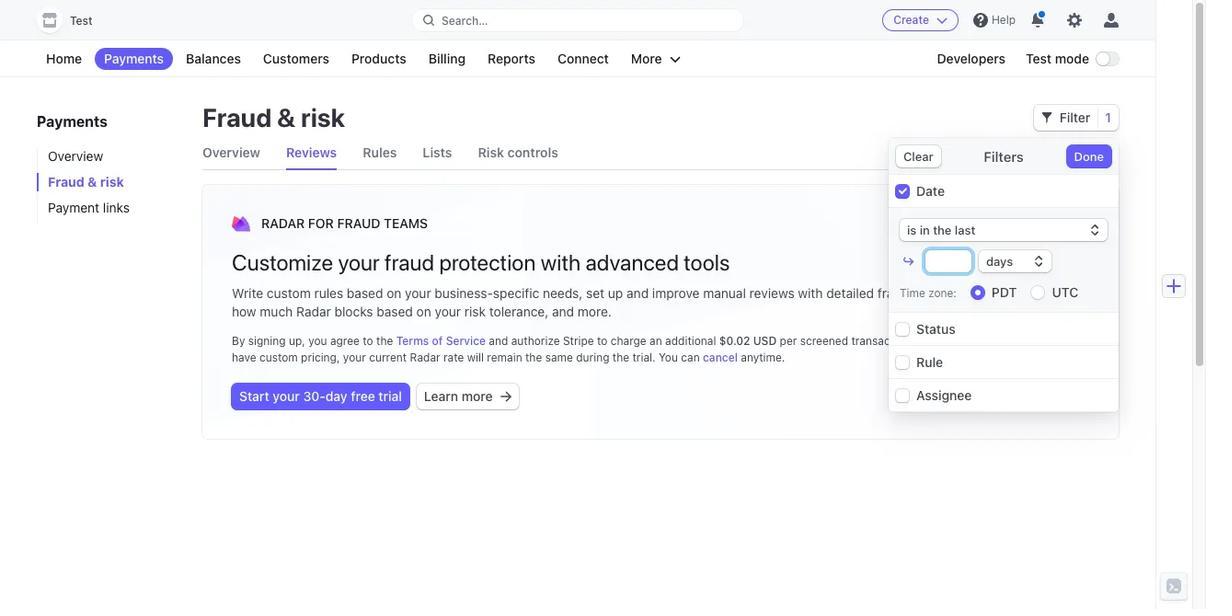 Task type: vqa. For each thing, say whether or not it's contained in the screenshot.
the Fraud in Fraud & risk link
yes



Task type: locate. For each thing, give the bounding box(es) containing it.
the
[[376, 334, 393, 348], [526, 351, 542, 364], [613, 351, 630, 364]]

risk up links
[[100, 174, 124, 190]]

1 you from the left
[[308, 334, 327, 348]]

risk
[[478, 144, 504, 160]]

test up home
[[70, 14, 93, 28]]

0 horizontal spatial free
[[351, 388, 375, 404]]

radar inside write custom rules based on your business-specific needs, set up and improve manual reviews with detailed fraud insights, adjust how much radar blocks based on your risk tolerance, and more.
[[296, 304, 331, 319]]

based up terms
[[377, 304, 413, 319]]

fraud right the detailed
[[878, 285, 909, 301]]

fraud & risk
[[202, 102, 345, 133], [48, 174, 124, 190]]

0 horizontal spatial on
[[387, 285, 402, 301]]

0 horizontal spatial you
[[308, 334, 327, 348]]

reviews
[[286, 144, 337, 160]]

2 vertical spatial risk
[[465, 304, 486, 319]]

payments down "home" link
[[37, 113, 108, 130]]

custom up "much"
[[267, 285, 311, 301]]

day
[[326, 388, 348, 404]]

with right reviews
[[798, 285, 823, 301]]

trial left ends.
[[991, 334, 1011, 348]]

0 vertical spatial test
[[70, 14, 93, 28]]

search…
[[442, 13, 488, 27]]

0 horizontal spatial to
[[363, 334, 373, 348]]

fraud & risk up "reviews"
[[202, 102, 345, 133]]

rules link
[[363, 136, 397, 169]]

1 horizontal spatial &
[[277, 102, 296, 133]]

1 vertical spatial custom
[[259, 351, 298, 364]]

overview left "reviews"
[[202, 144, 260, 160]]

overview link up fraud & risk 'link'
[[37, 147, 184, 166]]

0 vertical spatial risk
[[301, 102, 345, 133]]

radar down of
[[410, 351, 440, 364]]

links
[[103, 200, 130, 215]]

set
[[586, 285, 605, 301]]

anytime.
[[741, 351, 785, 364]]

the down authorize
[[526, 351, 542, 364]]

risk up "reviews"
[[301, 102, 345, 133]]

usd
[[753, 334, 777, 348]]

0 vertical spatial with
[[541, 249, 581, 275]]

products
[[352, 51, 407, 66]]

with
[[541, 249, 581, 275], [798, 285, 823, 301]]

you inside per screened transaction after your free trial ends. if you have custom pricing, your current radar rate will remain the same during the trial. you can
[[1056, 334, 1074, 348]]

balances
[[186, 51, 241, 66]]

done
[[1075, 149, 1104, 164]]

svg image
[[1042, 112, 1053, 123]]

0 horizontal spatial &
[[88, 174, 97, 190]]

1 vertical spatial fraud
[[878, 285, 909, 301]]

0 vertical spatial on
[[387, 285, 402, 301]]

0 horizontal spatial fraud & risk
[[48, 174, 124, 190]]

1 horizontal spatial with
[[798, 285, 823, 301]]

0 horizontal spatial and
[[489, 334, 508, 348]]

payments link
[[95, 48, 173, 70]]

customers
[[263, 51, 329, 66]]

you up pricing,
[[308, 334, 327, 348]]

payment
[[48, 200, 99, 215]]

2 vertical spatial and
[[489, 334, 508, 348]]

1 vertical spatial radar
[[296, 304, 331, 319]]

1 horizontal spatial to
[[597, 334, 608, 348]]

1 horizontal spatial you
[[1056, 334, 1074, 348]]

payments right home
[[104, 51, 164, 66]]

customize
[[232, 249, 333, 275]]

overview
[[202, 144, 260, 160], [48, 148, 103, 164]]

much
[[260, 304, 293, 319]]

2 horizontal spatial fraud
[[337, 215, 381, 231]]

reviews
[[750, 285, 795, 301]]

based up blocks
[[347, 285, 383, 301]]

fraud
[[202, 102, 272, 133], [48, 174, 84, 190], [337, 215, 381, 231]]

1 vertical spatial risk
[[100, 174, 124, 190]]

trial down current
[[379, 388, 402, 404]]

agree
[[330, 334, 360, 348]]

2 you from the left
[[1056, 334, 1074, 348]]

more.
[[578, 304, 612, 319]]

date
[[917, 183, 945, 199]]

and right up
[[627, 285, 649, 301]]

overview link for fraud & risk
[[37, 147, 184, 166]]

radar
[[261, 215, 305, 231], [296, 304, 331, 319], [410, 351, 440, 364]]

1 horizontal spatial overview link
[[202, 136, 260, 169]]

overview inside tab list
[[202, 144, 260, 160]]

to right agree
[[363, 334, 373, 348]]

free right status
[[967, 334, 988, 348]]

2 vertical spatial radar
[[410, 351, 440, 364]]

balances link
[[177, 48, 250, 70]]

1 vertical spatial based
[[377, 304, 413, 319]]

fraud down balances link
[[202, 102, 272, 133]]

home
[[46, 51, 82, 66]]

up
[[608, 285, 623, 301]]

1 horizontal spatial test
[[1026, 51, 1052, 66]]

create button
[[883, 9, 959, 31]]

0 horizontal spatial trial
[[379, 388, 402, 404]]

0 vertical spatial and
[[627, 285, 649, 301]]

1 horizontal spatial fraud
[[878, 285, 909, 301]]

1 horizontal spatial fraud & risk
[[202, 102, 345, 133]]

0 horizontal spatial risk
[[100, 174, 124, 190]]

1 horizontal spatial risk
[[301, 102, 345, 133]]

0 horizontal spatial overview
[[48, 148, 103, 164]]

ends.
[[1014, 334, 1042, 348]]

clear button
[[896, 145, 941, 168]]

the down charge
[[613, 351, 630, 364]]

radar inside per screened transaction after your free trial ends. if you have custom pricing, your current radar rate will remain the same during the trial. you can
[[410, 351, 440, 364]]

0 horizontal spatial fraud
[[48, 174, 84, 190]]

test inside button
[[70, 14, 93, 28]]

2 horizontal spatial and
[[627, 285, 649, 301]]

more
[[462, 388, 493, 404]]

fraud down teams
[[385, 249, 435, 275]]

1 horizontal spatial the
[[526, 351, 542, 364]]

risk inside 'link'
[[100, 174, 124, 190]]

radar left for at top left
[[261, 215, 305, 231]]

free right day
[[351, 388, 375, 404]]

time
[[900, 286, 926, 300]]

0 vertical spatial free
[[967, 334, 988, 348]]

1 horizontal spatial on
[[417, 304, 431, 319]]

payments
[[104, 51, 164, 66], [37, 113, 108, 130]]

pricing,
[[301, 351, 340, 364]]

tab list
[[202, 136, 1119, 170]]

1 horizontal spatial overview
[[202, 144, 260, 160]]

lists
[[423, 144, 452, 160]]

0 horizontal spatial overview link
[[37, 147, 184, 166]]

cancel anytime.
[[703, 351, 785, 364]]

after
[[913, 334, 938, 348]]

how
[[232, 304, 256, 319]]

and
[[627, 285, 649, 301], [552, 304, 574, 319], [489, 334, 508, 348]]

an
[[650, 334, 662, 348]]

0 horizontal spatial test
[[70, 14, 93, 28]]

&
[[277, 102, 296, 133], [88, 174, 97, 190]]

and down needs,
[[552, 304, 574, 319]]

1 vertical spatial fraud
[[48, 174, 84, 190]]

fraud up the payment
[[48, 174, 84, 190]]

will
[[467, 351, 484, 364]]

custom down signing
[[259, 351, 298, 364]]

risk inside write custom rules based on your business-specific needs, set up and improve manual reviews with detailed fraud insights, adjust how much radar blocks based on your risk tolerance, and more.
[[465, 304, 486, 319]]

1 vertical spatial free
[[351, 388, 375, 404]]

test left mode
[[1026, 51, 1052, 66]]

0 horizontal spatial fraud
[[385, 249, 435, 275]]

test
[[70, 14, 93, 28], [1026, 51, 1052, 66]]

radar down rules
[[296, 304, 331, 319]]

overview link
[[202, 136, 260, 169], [37, 147, 184, 166]]

lists link
[[423, 136, 452, 169]]

1 horizontal spatial fraud
[[202, 102, 272, 133]]

1 vertical spatial &
[[88, 174, 97, 190]]

0 vertical spatial trial
[[991, 334, 1011, 348]]

you
[[308, 334, 327, 348], [1056, 334, 1074, 348]]

blocks
[[335, 304, 373, 319]]

fraud & risk link
[[37, 173, 184, 191]]

test for test
[[70, 14, 93, 28]]

1 horizontal spatial and
[[552, 304, 574, 319]]

None number field
[[926, 250, 972, 272]]

test mode
[[1026, 51, 1090, 66]]

& up payment links
[[88, 174, 97, 190]]

1 vertical spatial trial
[[379, 388, 402, 404]]

with up needs,
[[541, 249, 581, 275]]

0 vertical spatial &
[[277, 102, 296, 133]]

2 horizontal spatial risk
[[465, 304, 486, 319]]

and up remain
[[489, 334, 508, 348]]

1 vertical spatial fraud & risk
[[48, 174, 124, 190]]

& up "reviews"
[[277, 102, 296, 133]]

1 vertical spatial and
[[552, 304, 574, 319]]

your left 30-
[[273, 388, 300, 404]]

fraud & risk up payment links
[[48, 174, 124, 190]]

on
[[387, 285, 402, 301], [417, 304, 431, 319]]

0 vertical spatial payments
[[104, 51, 164, 66]]

overview link left reviews link
[[202, 136, 260, 169]]

test for test mode
[[1026, 51, 1052, 66]]

products link
[[342, 48, 416, 70]]

trial
[[991, 334, 1011, 348], [379, 388, 402, 404]]

tab list containing overview
[[202, 136, 1119, 170]]

1 horizontal spatial trial
[[991, 334, 1011, 348]]

1 vertical spatial test
[[1026, 51, 1052, 66]]

developers link
[[928, 48, 1015, 70]]

your right after
[[941, 334, 964, 348]]

fraud
[[385, 249, 435, 275], [878, 285, 909, 301]]

svg image
[[500, 391, 511, 402]]

1 vertical spatial with
[[798, 285, 823, 301]]

tolerance,
[[489, 304, 549, 319]]

overview up fraud & risk 'link'
[[48, 148, 103, 164]]

filters
[[984, 148, 1024, 165]]

0 vertical spatial fraud
[[202, 102, 272, 133]]

rules
[[314, 285, 343, 301]]

custom inside per screened transaction after your free trial ends. if you have custom pricing, your current radar rate will remain the same during the trial. you can
[[259, 351, 298, 364]]

& inside 'link'
[[88, 174, 97, 190]]

risk down business-
[[465, 304, 486, 319]]

you right if
[[1056, 334, 1074, 348]]

1 horizontal spatial free
[[967, 334, 988, 348]]

to up during
[[597, 334, 608, 348]]

the up current
[[376, 334, 393, 348]]

create
[[894, 13, 929, 27]]

based
[[347, 285, 383, 301], [377, 304, 413, 319]]

0 vertical spatial custom
[[267, 285, 311, 301]]

utc
[[1052, 284, 1079, 300]]

Search… search field
[[412, 9, 744, 32]]

trial inside per screened transaction after your free trial ends. if you have custom pricing, your current radar rate will remain the same during the trial. you can
[[991, 334, 1011, 348]]

fraud right for at top left
[[337, 215, 381, 231]]

signing
[[248, 334, 286, 348]]

start your 30-day free trial button
[[232, 384, 410, 410]]

advanced
[[586, 249, 679, 275]]

by signing up, you agree to the terms of service and authorize stripe to charge an additional $0.02 usd
[[232, 334, 777, 348]]

charge
[[611, 334, 647, 348]]

trial.
[[633, 351, 656, 364]]



Task type: describe. For each thing, give the bounding box(es) containing it.
overview link for reviews
[[202, 136, 260, 169]]

your down radar for fraud teams
[[338, 249, 380, 275]]

0 vertical spatial based
[[347, 285, 383, 301]]

done button
[[1067, 145, 1112, 168]]

write
[[232, 285, 263, 301]]

0 vertical spatial fraud & risk
[[202, 102, 345, 133]]

customers link
[[254, 48, 339, 70]]

manual
[[703, 285, 746, 301]]

radar for fraud teams
[[261, 215, 428, 231]]

cancel link
[[703, 351, 738, 364]]

per
[[780, 334, 797, 348]]

fraud & risk inside 'link'
[[48, 174, 124, 190]]

free inside button
[[351, 388, 375, 404]]

controls
[[508, 144, 559, 160]]

1
[[1106, 110, 1112, 125]]

2 to from the left
[[597, 334, 608, 348]]

learn more
[[424, 388, 493, 404]]

trial inside button
[[379, 388, 402, 404]]

payment links
[[48, 200, 130, 215]]

1 to from the left
[[363, 334, 373, 348]]

start
[[239, 388, 269, 404]]

rule
[[917, 354, 943, 370]]

fraud inside write custom rules based on your business-specific needs, set up and improve manual reviews with detailed fraud insights, adjust how much radar blocks based on your risk tolerance, and more.
[[878, 285, 909, 301]]

test button
[[37, 7, 111, 33]]

$0.02
[[720, 334, 750, 348]]

2 vertical spatial fraud
[[337, 215, 381, 231]]

developers
[[937, 51, 1006, 66]]

1 vertical spatial on
[[417, 304, 431, 319]]

customize your fraud protection with advanced tools
[[232, 249, 730, 275]]

payments inside 'link'
[[104, 51, 164, 66]]

free inside per screened transaction after your free trial ends. if you have custom pricing, your current radar rate will remain the same during the trial. you can
[[967, 334, 988, 348]]

your inside button
[[273, 388, 300, 404]]

detailed
[[827, 285, 874, 301]]

screened
[[800, 334, 849, 348]]

zone:
[[929, 286, 957, 300]]

reviews link
[[286, 136, 337, 169]]

overview for fraud & risk
[[48, 148, 103, 164]]

status
[[917, 321, 956, 337]]

Search… text field
[[412, 9, 744, 32]]

of
[[432, 334, 443, 348]]

your left business-
[[405, 285, 431, 301]]

protection
[[439, 249, 536, 275]]

custom inside write custom rules based on your business-specific needs, set up and improve manual reviews with detailed fraud insights, adjust how much radar blocks based on your risk tolerance, and more.
[[267, 285, 311, 301]]

0 horizontal spatial with
[[541, 249, 581, 275]]

needs,
[[543, 285, 583, 301]]

service
[[446, 334, 486, 348]]

teams
[[384, 215, 428, 231]]

help
[[992, 13, 1016, 27]]

specific
[[493, 285, 540, 301]]

authorize
[[511, 334, 560, 348]]

with inside write custom rules based on your business-specific needs, set up and improve manual reviews with detailed fraud insights, adjust how much radar blocks based on your risk tolerance, and more.
[[798, 285, 823, 301]]

by
[[232, 334, 245, 348]]

you
[[659, 351, 678, 364]]

terms
[[396, 334, 429, 348]]

if
[[1046, 334, 1053, 348]]

start your 30-day free trial
[[239, 388, 402, 404]]

can
[[681, 351, 700, 364]]

transaction
[[852, 334, 910, 348]]

learn more link
[[417, 384, 519, 410]]

adjust
[[966, 285, 1002, 301]]

your down business-
[[435, 304, 461, 319]]

improve
[[652, 285, 700, 301]]

overview for reviews
[[202, 144, 260, 160]]

reports
[[488, 51, 536, 66]]

per screened transaction after your free trial ends. if you have custom pricing, your current radar rate will remain the same during the trial. you can
[[232, 334, 1074, 364]]

your down agree
[[343, 351, 366, 364]]

home link
[[37, 48, 91, 70]]

up,
[[289, 334, 305, 348]]

0 vertical spatial radar
[[261, 215, 305, 231]]

rules
[[363, 144, 397, 160]]

learn
[[424, 388, 458, 404]]

additional
[[665, 334, 716, 348]]

0 vertical spatial fraud
[[385, 249, 435, 275]]

same
[[545, 351, 573, 364]]

remain
[[487, 351, 522, 364]]

business-
[[435, 285, 493, 301]]

risk controls link
[[478, 136, 559, 169]]

for
[[308, 215, 334, 231]]

clear
[[904, 149, 934, 164]]

1 vertical spatial payments
[[37, 113, 108, 130]]

0 horizontal spatial the
[[376, 334, 393, 348]]

connect
[[558, 51, 609, 66]]

insights,
[[913, 285, 963, 301]]

more
[[631, 51, 662, 66]]

assignee
[[917, 387, 972, 403]]

filter
[[1060, 110, 1091, 125]]

pdt
[[992, 284, 1017, 300]]

rate
[[444, 351, 464, 364]]

cancel
[[703, 351, 738, 364]]

billing link
[[419, 48, 475, 70]]

write custom rules based on your business-specific needs, set up and improve manual reviews with detailed fraud insights, adjust how much radar blocks based on your risk tolerance, and more.
[[232, 285, 1002, 319]]

fraud inside 'link'
[[48, 174, 84, 190]]

time zone:
[[900, 286, 957, 300]]

have
[[232, 351, 256, 364]]

payment links link
[[37, 199, 184, 217]]

2 horizontal spatial the
[[613, 351, 630, 364]]

tools
[[684, 249, 730, 275]]

help button
[[966, 6, 1023, 35]]



